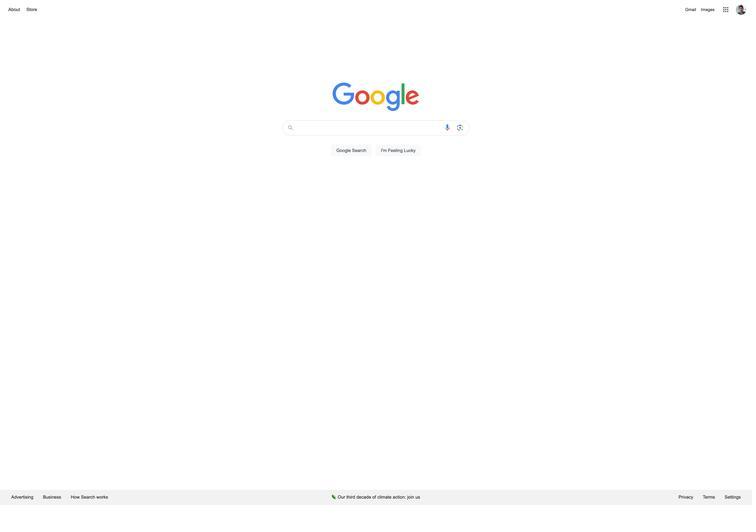 Task type: vqa. For each thing, say whether or not it's contained in the screenshot.
left ROUND
no



Task type: locate. For each thing, give the bounding box(es) containing it.
search by voice image
[[444, 124, 451, 132]]

Search text field
[[298, 121, 440, 135]]

None search field
[[6, 118, 746, 164]]



Task type: describe. For each thing, give the bounding box(es) containing it.
google image
[[333, 83, 420, 112]]

search by image image
[[456, 124, 464, 132]]



